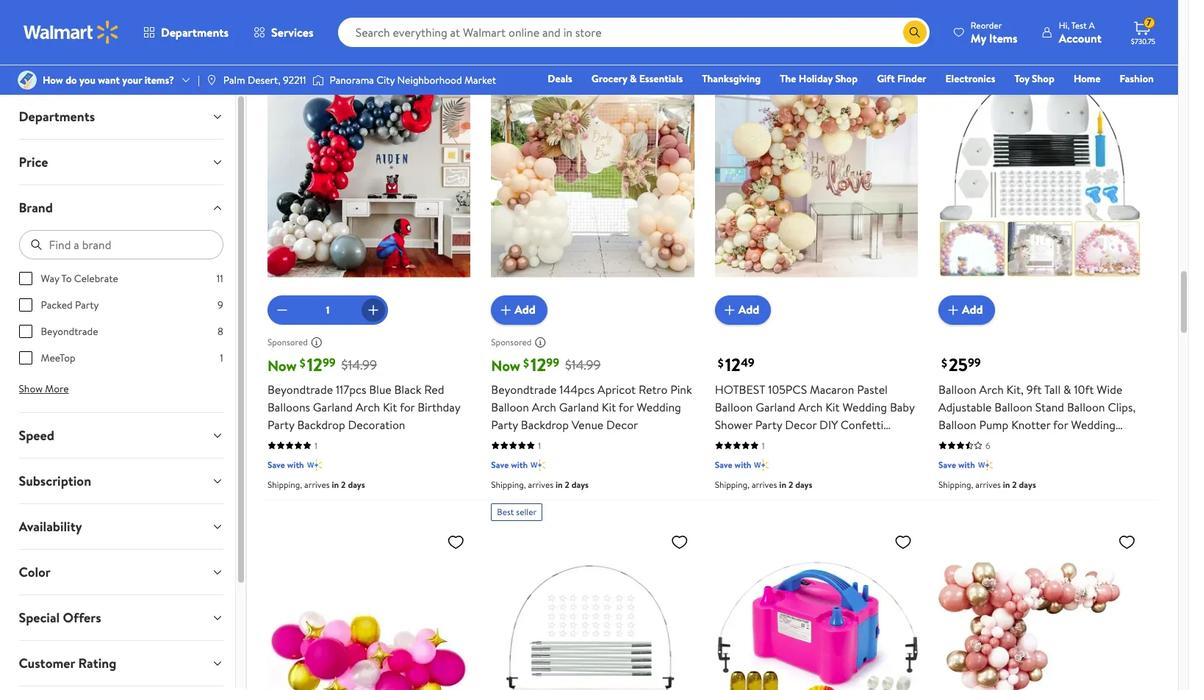 Task type: describe. For each thing, give the bounding box(es) containing it.
add to favorites list, balloon arch kit, 9ft tall & 10ft wide adjustable balloon stand balloon clips, balloon pump knotter for wedding baby shower bachelor birthday party supplies decorations image
[[1118, 44, 1136, 63]]

decrease quantity beyondtrade 117pcs blue black red balloons garland arch kit for birthday party backdrop decoration, current quantity 1 image
[[273, 301, 291, 319]]

 image for panorama
[[312, 73, 324, 87]]

8
[[218, 324, 223, 339]]

fashion registry
[[985, 71, 1154, 107]]

test
[[1071, 19, 1087, 31]]

debit
[[1066, 92, 1091, 107]]

special
[[19, 609, 60, 627]]

services
[[271, 24, 314, 40]]

speed button
[[7, 413, 235, 458]]

wide
[[1097, 381, 1122, 397]]

items
[[989, 30, 1018, 46]]

0 horizontal spatial &
[[630, 71, 637, 86]]

beyondtrade for now $ 12 99 $14.99 beyondtrade 144pcs apricot retro pink balloon arch garland kit for wedding party backdrop venue decor
[[491, 381, 557, 397]]

essentials
[[639, 71, 683, 86]]

black
[[394, 381, 421, 397]]

seller
[[516, 505, 537, 518]]

best seller
[[497, 505, 537, 518]]

2 for balloon arch kit, 9ft tall & 10ft wide adjustable balloon stand balloon clips, balloon pump knotter for wedding baby shower bachelor birthday party supplies decorations
[[1012, 478, 1017, 491]]

packed party
[[41, 298, 99, 312]]

walmart image
[[24, 21, 119, 44]]

knotter
[[1011, 416, 1051, 433]]

$ inside now $ 12 99 $14.99 beyondtrade 144pcs apricot retro pink balloon arch garland kit for wedding party backdrop venue decor
[[523, 355, 529, 371]]

bachelor
[[1007, 434, 1051, 450]]

rating
[[78, 654, 116, 672]]

balloons inside hotbest 105pcs macaron pastel balloon garland arch kit wedding baby shower party decor diy confetti balloons for birthday party backdrop christmas decor
[[715, 434, 758, 450]]

add button for 25
[[939, 295, 995, 325]]

hotbest 105pcs macaron pastel balloon garland arch kit wedding baby shower party decor diy confetti balloons for birthday party backdrop christmas decor image
[[715, 38, 918, 313]]

balloon pump,electric balloon inflator 120 pcs balloon pump electric 110v 600w electric balloon air pump with 12ft balloon arch kit,2 balloon stands,60 pcs balloons birthday party decoration wedding image
[[715, 527, 918, 690]]

balloon arch kit, 9ft tall & 10ft wide adjustable balloon stand balloon clips, balloon pump knotter for wedding baby shower bachelor birthday party supplies decorations
[[939, 381, 1136, 468]]

$ 12 49
[[718, 352, 754, 377]]

hi, test a account
[[1059, 19, 1102, 46]]

the holiday shop
[[780, 71, 858, 86]]

panorama city neighborhood market
[[330, 73, 496, 87]]

2 for beyondtrade 117pcs blue black red balloons garland arch kit for birthday party backdrop decoration
[[341, 478, 346, 491]]

10ft
[[1074, 381, 1094, 397]]

how do you want your items?
[[43, 73, 174, 87]]

search icon image
[[909, 26, 921, 38]]

12 for now $ 12 99 $14.99 beyondtrade 117pcs blue black red balloons garland arch kit for birthday party backdrop decoration
[[307, 352, 323, 377]]

home link
[[1067, 71, 1107, 87]]

city
[[376, 73, 395, 87]]

$ inside $ 25 99
[[941, 355, 947, 371]]

save with for beyondtrade 117pcs blue black red balloons garland arch kit for birthday party backdrop decoration
[[267, 458, 304, 471]]

2 for hotbest 105pcs macaron pastel balloon garland arch kit wedding baby shower party decor diy confetti balloons for birthday party backdrop christmas decor
[[789, 478, 793, 491]]

9
[[218, 298, 223, 312]]

subscription tab
[[7, 459, 235, 503]]

pastel
[[857, 381, 888, 397]]

increase quantity beyondtrade 117pcs blue black red balloons garland arch kit for birthday party backdrop decoration, current quantity 1 image
[[364, 301, 382, 319]]

one debit
[[1041, 92, 1091, 107]]

deals
[[548, 71, 572, 86]]

add to cart image for 12
[[721, 301, 738, 319]]

11
[[217, 271, 223, 286]]

party inside now $ 12 99 $14.99 beyondtrade 117pcs blue black red balloons garland arch kit for birthday party backdrop decoration
[[267, 416, 294, 433]]

arch inside now $ 12 99 $14.99 beyondtrade 117pcs blue black red balloons garland arch kit for birthday party backdrop decoration
[[356, 399, 380, 415]]

walmart plus image for now $ 12 99 $14.99 beyondtrade 144pcs apricot retro pink balloon arch garland kit for wedding party backdrop venue decor
[[531, 458, 545, 472]]

tall
[[1044, 381, 1061, 397]]

kit for now $ 12 99 $14.99 beyondtrade 117pcs blue black red balloons garland arch kit for birthday party backdrop decoration
[[383, 399, 397, 415]]

palm desert, 92211
[[223, 73, 306, 87]]

walmart plus image for now $ 12 99 $14.99 beyondtrade 117pcs blue black red balloons garland arch kit for birthday party backdrop decoration
[[307, 458, 322, 472]]

save for beyondtrade 117pcs blue black red balloons garland arch kit for birthday party backdrop decoration
[[267, 458, 285, 471]]

1 for beyondtrade 144pcs apricot retro pink balloon arch garland kit for wedding party backdrop venue decor
[[538, 439, 541, 452]]

hotbest 105pcs macaron pastel balloon garland arch kit wedding baby shower party decor diy confetti balloons for birthday party backdrop christmas decor
[[715, 381, 915, 468]]

apricot
[[598, 381, 636, 397]]

kit,
[[1007, 381, 1024, 397]]

you
[[79, 73, 95, 87]]

packed party 'think pink' jumbo pink balloon garland kit image
[[267, 527, 471, 690]]

in for hotbest 105pcs macaron pastel balloon garland arch kit wedding baby shower party decor diy confetti balloons for birthday party backdrop christmas decor
[[779, 478, 786, 491]]

subscription button
[[7, 459, 235, 503]]

red
[[424, 381, 444, 397]]

shipping, arrives in 2 days for hotbest 105pcs macaron pastel balloon garland arch kit wedding baby shower party decor diy confetti balloons for birthday party backdrop christmas decor
[[715, 478, 812, 491]]

color
[[19, 563, 51, 581]]

celebrate
[[74, 271, 118, 286]]

in for beyondtrade 144pcs apricot retro pink balloon arch garland kit for wedding party backdrop venue decor
[[556, 478, 563, 491]]

$ inside now $ 12 99 $14.99 beyondtrade 117pcs blue black red balloons garland arch kit for birthday party backdrop decoration
[[300, 355, 305, 371]]

panorama
[[330, 73, 374, 87]]

want
[[98, 73, 120, 87]]

grocery
[[591, 71, 627, 86]]

$730.75
[[1131, 36, 1156, 46]]

now $ 12 99 $14.99 beyondtrade 117pcs blue black red balloons garland arch kit for birthday party backdrop decoration
[[267, 352, 460, 433]]

reorder
[[971, 19, 1002, 31]]

save with for hotbest 105pcs macaron pastel balloon garland arch kit wedding baby shower party decor diy confetti balloons for birthday party backdrop christmas decor
[[715, 458, 751, 471]]

clips,
[[1108, 399, 1136, 415]]

144pcs
[[559, 381, 595, 397]]

gift finder link
[[870, 71, 933, 87]]

walmart+
[[1110, 92, 1154, 107]]

now $ 12 99 $14.99 beyondtrade 144pcs apricot retro pink balloon arch garland kit for wedding party backdrop venue decor
[[491, 352, 692, 433]]

balloon inside hotbest 105pcs macaron pastel balloon garland arch kit wedding baby shower party decor diy confetti balloons for birthday party backdrop christmas decor
[[715, 399, 753, 415]]

your
[[122, 73, 142, 87]]

party inside now $ 12 99 $14.99 beyondtrade 144pcs apricot retro pink balloon arch garland kit for wedding party backdrop venue decor
[[491, 416, 518, 433]]

1 inside brand group
[[220, 351, 223, 365]]

3 walmart plus image from the left
[[754, 458, 769, 472]]

backdrop for now $ 12 99 $14.99 beyondtrade 117pcs blue black red balloons garland arch kit for birthday party backdrop decoration
[[297, 416, 345, 433]]

garland inside hotbest 105pcs macaron pastel balloon garland arch kit wedding baby shower party decor diy confetti balloons for birthday party backdrop christmas decor
[[756, 399, 795, 415]]

pump
[[979, 416, 1009, 433]]

party inside balloon arch kit, 9ft tall & 10ft wide adjustable balloon stand balloon clips, balloon pump knotter for wedding baby shower bachelor birthday party supplies decorations
[[1100, 434, 1127, 450]]

diy
[[819, 416, 838, 433]]

yallove 12ft table balloon arch kit with 30 balloon clips provided for quick party decoration image
[[491, 527, 694, 690]]

garland inside now $ 12 99 $14.99 beyondtrade 117pcs blue black red balloons garland arch kit for birthday party backdrop decoration
[[313, 399, 353, 415]]

25
[[949, 352, 968, 377]]

shipping, for balloon arch kit, 9ft tall & 10ft wide adjustable balloon stand balloon clips, balloon pump knotter for wedding baby shower bachelor birthday party supplies decorations
[[939, 478, 973, 491]]

supplies
[[939, 452, 980, 468]]

add button for $14.99
[[491, 295, 547, 325]]

decorations
[[983, 452, 1045, 468]]

decor inside now $ 12 99 $14.99 beyondtrade 144pcs apricot retro pink balloon arch garland kit for wedding party backdrop venue decor
[[606, 416, 638, 433]]

thanksgiving link
[[695, 71, 767, 87]]

packed
[[41, 298, 73, 312]]

for inside balloon arch kit, 9ft tall & 10ft wide adjustable balloon stand balloon clips, balloon pump knotter for wedding baby shower bachelor birthday party supplies decorations
[[1053, 416, 1068, 433]]

offers
[[63, 609, 101, 627]]

beyondtrade for now $ 12 99 $14.99 beyondtrade 117pcs blue black red balloons garland arch kit for birthday party backdrop decoration
[[267, 381, 333, 397]]

show more
[[19, 381, 69, 396]]

availability button
[[7, 504, 235, 549]]

1 horizontal spatial departments
[[161, 24, 229, 40]]

Find a brand search field
[[19, 230, 223, 259]]

beyondtrade 117pcs blue black red balloons garland arch kit for birthday party backdrop decoration image
[[267, 38, 471, 313]]

special offers
[[19, 609, 101, 627]]

electronics link
[[939, 71, 1002, 87]]

electronics
[[946, 71, 995, 86]]

 image for palm
[[206, 74, 217, 86]]

one debit link
[[1035, 91, 1098, 107]]

customer rating
[[19, 654, 116, 672]]

add to favorites list, packed party 'think pink' jumbo pink balloon garland kit image
[[447, 533, 465, 551]]

6
[[986, 439, 991, 452]]

gift finder
[[877, 71, 926, 86]]

with for beyondtrade 117pcs blue black red balloons garland arch kit for birthday party backdrop decoration
[[287, 458, 304, 471]]

birthday inside now $ 12 99 $14.99 beyondtrade 117pcs blue black red balloons garland arch kit for birthday party backdrop decoration
[[418, 399, 460, 415]]

days for hotbest 105pcs macaron pastel balloon garland arch kit wedding baby shower party decor diy confetti balloons for birthday party backdrop christmas decor
[[795, 478, 812, 491]]

finder
[[897, 71, 926, 86]]

balloons inside now $ 12 99 $14.99 beyondtrade 117pcs blue black red balloons garland arch kit for birthday party backdrop decoration
[[267, 399, 310, 415]]

add for $14.99
[[515, 302, 536, 318]]

baby inside hotbest 105pcs macaron pastel balloon garland arch kit wedding baby shower party decor diy confetti balloons for birthday party backdrop christmas decor
[[890, 399, 915, 415]]

way
[[41, 271, 59, 286]]

with for balloon arch kit, 9ft tall & 10ft wide adjustable balloon stand balloon clips, balloon pump knotter for wedding baby shower bachelor birthday party supplies decorations
[[958, 458, 975, 471]]

Walmart Site-Wide search field
[[338, 18, 930, 47]]

save for hotbest 105pcs macaron pastel balloon garland arch kit wedding baby shower party decor diy confetti balloons for birthday party backdrop christmas decor
[[715, 458, 733, 471]]

save with for beyondtrade 144pcs apricot retro pink balloon arch garland kit for wedding party backdrop venue decor
[[491, 458, 528, 471]]

show more button
[[7, 377, 81, 401]]

0 vertical spatial departments button
[[131, 15, 241, 50]]

special offers tab
[[7, 595, 235, 640]]

baby inside balloon arch kit, 9ft tall & 10ft wide adjustable balloon stand balloon clips, balloon pump knotter for wedding baby shower bachelor birthday party supplies decorations
[[939, 434, 963, 450]]

$14.99 for now $ 12 99 $14.99 beyondtrade 144pcs apricot retro pink balloon arch garland kit for wedding party backdrop venue decor
[[565, 356, 601, 374]]

grocery & essentials link
[[585, 71, 690, 87]]

birthday inside hotbest 105pcs macaron pastel balloon garland arch kit wedding baby shower party decor diy confetti balloons for birthday party backdrop christmas decor
[[778, 434, 821, 450]]

venue
[[572, 416, 604, 433]]

& inside balloon arch kit, 9ft tall & 10ft wide adjustable balloon stand balloon clips, balloon pump knotter for wedding baby shower bachelor birthday party supplies decorations
[[1064, 381, 1071, 397]]

arch inside now $ 12 99 $14.99 beyondtrade 144pcs apricot retro pink balloon arch garland kit for wedding party backdrop venue decor
[[532, 399, 556, 415]]

shipping, for hotbest 105pcs macaron pastel balloon garland arch kit wedding baby shower party decor diy confetti balloons for birthday party backdrop christmas decor
[[715, 478, 750, 491]]

balloon inside now $ 12 99 $14.99 beyondtrade 144pcs apricot retro pink balloon arch garland kit for wedding party backdrop venue decor
[[491, 399, 529, 415]]

verpetridure 126pcs pink balloons arch kit hot pink and rose red latex balloons metal gold balloons image
[[939, 527, 1142, 690]]

arrives for hotbest 105pcs macaron pastel balloon garland arch kit wedding baby shower party decor diy confetti balloons for birthday party backdrop christmas decor
[[752, 478, 777, 491]]

2 shop from the left
[[1032, 71, 1055, 86]]

add to favorites list, beyondtrade 117pcs blue black red balloons garland arch kit for birthday party backdrop decoration image
[[447, 44, 465, 63]]

1 vertical spatial departments button
[[7, 94, 235, 139]]



Task type: locate. For each thing, give the bounding box(es) containing it.
days down venue
[[572, 478, 589, 491]]

shop right the holiday
[[835, 71, 858, 86]]

garland
[[313, 399, 353, 415], [559, 399, 599, 415], [756, 399, 795, 415]]

1 shipping, from the left
[[267, 478, 302, 491]]

$14.99
[[341, 356, 377, 374], [565, 356, 601, 374]]

add up ad disclaimer and feedback for ingridsponsoredproducts image
[[515, 302, 536, 318]]

0 vertical spatial shower
[[715, 416, 753, 433]]

2 add from the left
[[738, 302, 759, 318]]

shower inside balloon arch kit, 9ft tall & 10ft wide adjustable balloon stand balloon clips, balloon pump knotter for wedding baby shower bachelor birthday party supplies decorations
[[966, 434, 1004, 450]]

2 99 from the left
[[546, 354, 559, 370]]

arch
[[979, 381, 1004, 397], [356, 399, 380, 415], [532, 399, 556, 415], [798, 399, 823, 415]]

for
[[400, 399, 415, 415], [619, 399, 634, 415], [1053, 416, 1068, 433], [760, 434, 775, 450]]

arch left kit,
[[979, 381, 1004, 397]]

1 vertical spatial baby
[[939, 434, 963, 450]]

1 horizontal spatial garland
[[559, 399, 599, 415]]

2 12 from the left
[[531, 352, 546, 377]]

the
[[780, 71, 796, 86]]

holiday
[[799, 71, 833, 86]]

1 shipping, arrives in 2 days from the left
[[267, 478, 365, 491]]

departments up |
[[161, 24, 229, 40]]

how
[[43, 73, 63, 87]]

fashion link
[[1113, 71, 1160, 87]]

price tab
[[7, 140, 235, 184]]

2 horizontal spatial beyondtrade
[[491, 381, 557, 397]]

0 horizontal spatial now
[[267, 355, 297, 375]]

2 add button from the left
[[715, 295, 771, 325]]

brand
[[19, 198, 53, 217]]

1 horizontal spatial add to cart image
[[944, 301, 962, 319]]

customer rating tab
[[7, 641, 235, 686]]

4 shipping, arrives in 2 days from the left
[[939, 478, 1036, 491]]

3 2 from the left
[[789, 478, 793, 491]]

2 arrives from the left
[[528, 478, 553, 491]]

shipping, for beyondtrade 144pcs apricot retro pink balloon arch garland kit for wedding party backdrop venue decor
[[491, 478, 526, 491]]

macaron
[[810, 381, 854, 397]]

shower inside hotbest 105pcs macaron pastel balloon garland arch kit wedding baby shower party decor diy confetti balloons for birthday party backdrop christmas decor
[[715, 416, 753, 433]]

3 kit from the left
[[826, 399, 840, 415]]

4 save from the left
[[939, 458, 956, 471]]

$14.99 up 144pcs
[[565, 356, 601, 374]]

shop right toy
[[1032, 71, 1055, 86]]

2 sponsored from the left
[[491, 336, 532, 348]]

2 kit from the left
[[602, 399, 616, 415]]

balloon
[[939, 381, 977, 397], [491, 399, 529, 415], [715, 399, 753, 415], [995, 399, 1033, 415], [1067, 399, 1105, 415], [939, 416, 977, 433]]

departments tab
[[7, 94, 235, 139]]

$14.99 inside now $ 12 99 $14.99 beyondtrade 117pcs blue black red balloons garland arch kit for birthday party backdrop decoration
[[341, 356, 377, 374]]

in for beyondtrade 117pcs blue black red balloons garland arch kit for birthday party backdrop decoration
[[332, 478, 339, 491]]

4 $ from the left
[[941, 355, 947, 371]]

walmart plus image
[[978, 458, 993, 472]]

4 save with from the left
[[939, 458, 975, 471]]

departments button
[[131, 15, 241, 50], [7, 94, 235, 139]]

best
[[497, 505, 514, 518]]

ad disclaimer and feedback for ingridsponsoredproducts image
[[311, 336, 323, 348]]

days down hotbest 105pcs macaron pastel balloon garland arch kit wedding baby shower party decor diy confetti balloons for birthday party backdrop christmas decor
[[795, 478, 812, 491]]

add to favorites list, hotbest 105pcs macaron pastel balloon garland arch kit wedding baby shower party decor diy confetti balloons for birthday party backdrop christmas decor image
[[894, 44, 912, 63]]

99
[[323, 354, 336, 370], [546, 354, 559, 370], [968, 354, 981, 370]]

shower
[[715, 416, 753, 433], [966, 434, 1004, 450]]

2 for beyondtrade 144pcs apricot retro pink balloon arch garland kit for wedding party backdrop venue decor
[[565, 478, 570, 491]]

reorder my items
[[971, 19, 1018, 46]]

1 $14.99 from the left
[[341, 356, 377, 374]]

$
[[300, 355, 305, 371], [523, 355, 529, 371], [718, 355, 724, 371], [941, 355, 947, 371]]

party inside brand group
[[75, 298, 99, 312]]

sponsored left ad disclaimer and feedback for ingridsponsoredproducts icon
[[267, 336, 308, 348]]

3 save with from the left
[[715, 458, 751, 471]]

ad disclaimer and feedback for ingridsponsoredproducts image
[[534, 336, 546, 348]]

2 2 from the left
[[565, 478, 570, 491]]

Search search field
[[338, 18, 930, 47]]

arch up decoration
[[356, 399, 380, 415]]

4 2 from the left
[[1012, 478, 1017, 491]]

for inside now $ 12 99 $14.99 beyondtrade 144pcs apricot retro pink balloon arch garland kit for wedding party backdrop venue decor
[[619, 399, 634, 415]]

for down stand
[[1053, 416, 1068, 433]]

1 now from the left
[[267, 355, 297, 375]]

$ inside $ 12 49
[[718, 355, 724, 371]]

subscription
[[19, 472, 91, 490]]

color tab
[[7, 550, 235, 595]]

garland down 117pcs
[[313, 399, 353, 415]]

49
[[741, 354, 754, 370]]

my
[[971, 30, 986, 46]]

2 in from the left
[[556, 478, 563, 491]]

1 kit from the left
[[383, 399, 397, 415]]

4 with from the left
[[958, 458, 975, 471]]

for up 'christmas'
[[760, 434, 775, 450]]

now down decrease quantity beyondtrade 117pcs blue black red balloons garland arch kit for birthday party backdrop decoration, current quantity 1 'icon'
[[267, 355, 297, 375]]

1 horizontal spatial 12
[[531, 352, 546, 377]]

1 add button from the left
[[491, 295, 547, 325]]

2 horizontal spatial add
[[962, 302, 983, 318]]

now inside now $ 12 99 $14.99 beyondtrade 144pcs apricot retro pink balloon arch garland kit for wedding party backdrop venue decor
[[491, 355, 520, 375]]

toy
[[1015, 71, 1029, 86]]

days for beyondtrade 144pcs apricot retro pink balloon arch garland kit for wedding party backdrop venue decor
[[572, 478, 589, 491]]

departments
[[161, 24, 229, 40], [19, 107, 95, 126]]

kit inside now $ 12 99 $14.99 beyondtrade 144pcs apricot retro pink balloon arch garland kit for wedding party backdrop venue decor
[[602, 399, 616, 415]]

1 vertical spatial &
[[1064, 381, 1071, 397]]

add for 12
[[738, 302, 759, 318]]

0 horizontal spatial departments
[[19, 107, 95, 126]]

0 vertical spatial &
[[630, 71, 637, 86]]

party
[[75, 298, 99, 312], [267, 416, 294, 433], [491, 416, 518, 433], [755, 416, 782, 433], [824, 434, 851, 450], [1100, 434, 1127, 450]]

3 save from the left
[[715, 458, 733, 471]]

a
[[1089, 19, 1095, 31]]

add up 49
[[738, 302, 759, 318]]

birthday down red
[[418, 399, 460, 415]]

2 horizontal spatial 99
[[968, 354, 981, 370]]

backdrop for now $ 12 99 $14.99 beyondtrade 144pcs apricot retro pink balloon arch garland kit for wedding party backdrop venue decor
[[521, 416, 569, 433]]

kit down 'apricot'
[[602, 399, 616, 415]]

backdrop
[[297, 416, 345, 433], [521, 416, 569, 433], [853, 434, 901, 450]]

add button up ad disclaimer and feedback for ingridsponsoredproducts image
[[491, 295, 547, 325]]

0 horizontal spatial $14.99
[[341, 356, 377, 374]]

99 inside now $ 12 99 $14.99 beyondtrade 144pcs apricot retro pink balloon arch garland kit for wedding party backdrop venue decor
[[546, 354, 559, 370]]

1 horizontal spatial  image
[[312, 73, 324, 87]]

2 horizontal spatial add button
[[939, 295, 995, 325]]

decor left diy
[[785, 416, 817, 433]]

2 walmart plus image from the left
[[531, 458, 545, 472]]

2 horizontal spatial backdrop
[[853, 434, 901, 450]]

do
[[66, 73, 77, 87]]

0 horizontal spatial beyondtrade
[[41, 324, 98, 339]]

4 in from the left
[[1003, 478, 1010, 491]]

12 down ad disclaimer and feedback for ingridsponsoredproducts image
[[531, 352, 546, 377]]

add to cart image up $ 12 49
[[721, 301, 738, 319]]

sponsored
[[267, 336, 308, 348], [491, 336, 532, 348]]

speed tab
[[7, 413, 235, 458]]

2 horizontal spatial birthday
[[1054, 434, 1097, 450]]

retro
[[639, 381, 668, 397]]

brand tab
[[7, 185, 235, 230]]

customer
[[19, 654, 75, 672]]

beyondtrade inside now $ 12 99 $14.99 beyondtrade 117pcs blue black red balloons garland arch kit for birthday party backdrop decoration
[[267, 381, 333, 397]]

with for hotbest 105pcs macaron pastel balloon garland arch kit wedding baby shower party decor diy confetti balloons for birthday party backdrop christmas decor
[[735, 458, 751, 471]]

0 horizontal spatial backdrop
[[297, 416, 345, 433]]

2 shipping, from the left
[[491, 478, 526, 491]]

0 vertical spatial balloons
[[267, 399, 310, 415]]

now
[[267, 355, 297, 375], [491, 355, 520, 375]]

birthday inside balloon arch kit, 9ft tall & 10ft wide adjustable balloon stand balloon clips, balloon pump knotter for wedding baby shower bachelor birthday party supplies decorations
[[1054, 434, 1097, 450]]

2 days from the left
[[572, 478, 589, 491]]

decoration
[[348, 416, 405, 433]]

birthday down stand
[[1054, 434, 1097, 450]]

0 horizontal spatial walmart plus image
[[307, 458, 322, 472]]

0 horizontal spatial garland
[[313, 399, 353, 415]]

add to cart image
[[721, 301, 738, 319], [944, 301, 962, 319]]

1 horizontal spatial now
[[491, 355, 520, 375]]

shower down pump
[[966, 434, 1004, 450]]

decor right 'christmas'
[[769, 452, 801, 468]]

1 horizontal spatial baby
[[939, 434, 963, 450]]

backdrop inside now $ 12 99 $14.99 beyondtrade 144pcs apricot retro pink balloon arch garland kit for wedding party backdrop venue decor
[[521, 416, 569, 433]]

1 horizontal spatial sponsored
[[491, 336, 532, 348]]

departments button down your on the top
[[7, 94, 235, 139]]

3 shipping, from the left
[[715, 478, 750, 491]]

availability tab
[[7, 504, 235, 549]]

baby left adjustable
[[890, 399, 915, 415]]

departments inside "tab"
[[19, 107, 95, 126]]

birthday down diy
[[778, 434, 821, 450]]

registry
[[985, 92, 1022, 107]]

confetti
[[840, 416, 884, 433]]

2 horizontal spatial walmart plus image
[[754, 458, 769, 472]]

kit down macaron
[[826, 399, 840, 415]]

1 horizontal spatial add
[[738, 302, 759, 318]]

3 days from the left
[[795, 478, 812, 491]]

1 horizontal spatial walmart plus image
[[531, 458, 545, 472]]

customer rating button
[[7, 641, 235, 686]]

1 horizontal spatial shop
[[1032, 71, 1055, 86]]

105pcs
[[768, 381, 807, 397]]

0 horizontal spatial add button
[[491, 295, 547, 325]]

special offers button
[[7, 595, 235, 640]]

deals link
[[541, 71, 579, 87]]

registry link
[[978, 91, 1029, 107]]

1 with from the left
[[287, 458, 304, 471]]

shipping, arrives in 2 days for beyondtrade 117pcs blue black red balloons garland arch kit for birthday party backdrop decoration
[[267, 478, 365, 491]]

0 horizontal spatial shower
[[715, 416, 753, 433]]

1 horizontal spatial backdrop
[[521, 416, 569, 433]]

now for now $ 12 99 $14.99 beyondtrade 117pcs blue black red balloons garland arch kit for birthday party backdrop decoration
[[267, 355, 297, 375]]

add to cart image up 25
[[944, 301, 962, 319]]

0 horizontal spatial balloons
[[267, 399, 310, 415]]

1 vertical spatial departments
[[19, 107, 95, 126]]

to
[[61, 271, 72, 286]]

gift
[[877, 71, 895, 86]]

4 days from the left
[[1019, 478, 1036, 491]]

3 in from the left
[[779, 478, 786, 491]]

beyondtrade inside now $ 12 99 $14.99 beyondtrade 144pcs apricot retro pink balloon arch garland kit for wedding party backdrop venue decor
[[491, 381, 557, 397]]

arch up diy
[[798, 399, 823, 415]]

0 vertical spatial baby
[[890, 399, 915, 415]]

1 horizontal spatial birthday
[[778, 434, 821, 450]]

in for balloon arch kit, 9ft tall & 10ft wide adjustable balloon stand balloon clips, balloon pump knotter for wedding baby shower bachelor birthday party supplies decorations
[[1003, 478, 1010, 491]]

beyondtrade down ad disclaimer and feedback for ingridsponsoredproducts icon
[[267, 381, 333, 397]]

save with
[[267, 458, 304, 471], [491, 458, 528, 471], [715, 458, 751, 471], [939, 458, 975, 471]]

wedding down clips,
[[1071, 416, 1116, 433]]

beyondtrade down ad disclaimer and feedback for ingridsponsoredproducts image
[[491, 381, 557, 397]]

1 in from the left
[[332, 478, 339, 491]]

wedding down the retro
[[637, 399, 681, 415]]

1 99 from the left
[[323, 354, 336, 370]]

2 $14.99 from the left
[[565, 356, 601, 374]]

1 horizontal spatial $14.99
[[565, 356, 601, 374]]

12 down ad disclaimer and feedback for ingridsponsoredproducts icon
[[307, 352, 323, 377]]

add to favorites list, beyondtrade 144pcs apricot retro pink balloon arch garland kit for wedding party backdrop venue decor image
[[671, 44, 688, 63]]

hotbest
[[715, 381, 765, 397]]

2 horizontal spatial 12
[[725, 352, 741, 377]]

kit inside hotbest 105pcs macaron pastel balloon garland arch kit wedding baby shower party decor diy confetti balloons for birthday party backdrop christmas decor
[[826, 399, 840, 415]]

garland inside now $ 12 99 $14.99 beyondtrade 144pcs apricot retro pink balloon arch garland kit for wedding party backdrop venue decor
[[559, 399, 599, 415]]

add to favorites list, balloon pump,electric balloon inflator 120 pcs balloon pump electric 110v 600w electric balloon air pump with 12ft balloon arch kit,2 balloon stands,60 pcs balloons birthday party decoration wedding image
[[894, 533, 912, 551]]

sponsored for now $ 12 99 $14.99 beyondtrade 144pcs apricot retro pink balloon arch garland kit for wedding party backdrop venue decor
[[491, 336, 532, 348]]

0 horizontal spatial wedding
[[637, 399, 681, 415]]

kit for now $ 12 99 $14.99 beyondtrade 144pcs apricot retro pink balloon arch garland kit for wedding party backdrop venue decor
[[602, 399, 616, 415]]

with for beyondtrade 144pcs apricot retro pink balloon arch garland kit for wedding party backdrop venue decor
[[511, 458, 528, 471]]

baby up supplies
[[939, 434, 963, 450]]

0 horizontal spatial 12
[[307, 352, 323, 377]]

shipping, arrives in 2 days for beyondtrade 144pcs apricot retro pink balloon arch garland kit for wedding party backdrop venue decor
[[491, 478, 589, 491]]

3 add button from the left
[[939, 295, 995, 325]]

12 for now $ 12 99 $14.99 beyondtrade 144pcs apricot retro pink balloon arch garland kit for wedding party backdrop venue decor
[[531, 352, 546, 377]]

add to cart image for 25
[[944, 301, 962, 319]]

for inside hotbest 105pcs macaron pastel balloon garland arch kit wedding baby shower party decor diy confetti balloons for birthday party backdrop christmas decor
[[760, 434, 775, 450]]

2 horizontal spatial garland
[[756, 399, 795, 415]]

12 inside now $ 12 99 $14.99 beyondtrade 117pcs blue black red balloons garland arch kit for birthday party backdrop decoration
[[307, 352, 323, 377]]

99 for now $ 12 99 $14.99 beyondtrade 144pcs apricot retro pink balloon arch garland kit for wedding party backdrop venue decor
[[546, 354, 559, 370]]

adjustable
[[939, 399, 992, 415]]

4 shipping, from the left
[[939, 478, 973, 491]]

1 vertical spatial balloons
[[715, 434, 758, 450]]

1 walmart plus image from the left
[[307, 458, 322, 472]]

balloon arch kit, 9ft tall & 10ft wide adjustable balloon stand balloon clips, balloon pump knotter for wedding baby shower bachelor birthday party supplies decorations image
[[939, 38, 1142, 313]]

 image right |
[[206, 74, 217, 86]]

items?
[[145, 73, 174, 87]]

arch down ad disclaimer and feedback for ingridsponsoredproducts image
[[532, 399, 556, 415]]

3 with from the left
[[735, 458, 751, 471]]

1 12 from the left
[[307, 352, 323, 377]]

garland down 144pcs
[[559, 399, 599, 415]]

balloons
[[267, 399, 310, 415], [715, 434, 758, 450]]

for inside now $ 12 99 $14.99 beyondtrade 117pcs blue black red balloons garland arch kit for birthday party backdrop decoration
[[400, 399, 415, 415]]

3 add from the left
[[962, 302, 983, 318]]

12 inside now $ 12 99 $14.99 beyondtrade 144pcs apricot retro pink balloon arch garland kit for wedding party backdrop venue decor
[[531, 352, 546, 377]]

brand group
[[19, 271, 223, 377]]

christmas
[[715, 452, 766, 468]]

wedding inside hotbest 105pcs macaron pastel balloon garland arch kit wedding baby shower party decor diy confetti balloons for birthday party backdrop christmas decor
[[843, 399, 887, 415]]

arch inside balloon arch kit, 9ft tall & 10ft wide adjustable balloon stand balloon clips, balloon pump knotter for wedding baby shower bachelor birthday party supplies decorations
[[979, 381, 1004, 397]]

backdrop inside hotbest 105pcs macaron pastel balloon garland arch kit wedding baby shower party decor diy confetti balloons for birthday party backdrop christmas decor
[[853, 434, 901, 450]]

beyondtrade down packed party
[[41, 324, 98, 339]]

1 for hotbest 105pcs macaron pastel balloon garland arch kit wedding baby shower party decor diy confetti balloons for birthday party backdrop christmas decor
[[762, 439, 765, 452]]

baby
[[890, 399, 915, 415], [939, 434, 963, 450]]

0 vertical spatial departments
[[161, 24, 229, 40]]

1 days from the left
[[348, 478, 365, 491]]

2 $ from the left
[[523, 355, 529, 371]]

for down 'apricot'
[[619, 399, 634, 415]]

|
[[198, 73, 200, 87]]

shipping, for beyondtrade 117pcs blue black red balloons garland arch kit for birthday party backdrop decoration
[[267, 478, 302, 491]]

wedding inside now $ 12 99 $14.99 beyondtrade 144pcs apricot retro pink balloon arch garland kit for wedding party backdrop venue decor
[[637, 399, 681, 415]]

1 sponsored from the left
[[267, 336, 308, 348]]

backdrop down 117pcs
[[297, 416, 345, 433]]

$14.99 for now $ 12 99 $14.99 beyondtrade 117pcs blue black red balloons garland arch kit for birthday party backdrop decoration
[[341, 356, 377, 374]]

 image
[[312, 73, 324, 87], [206, 74, 217, 86]]

departments down the how
[[19, 107, 95, 126]]

save for balloon arch kit, 9ft tall & 10ft wide adjustable balloon stand balloon clips, balloon pump knotter for wedding baby shower bachelor birthday party supplies decorations
[[939, 458, 956, 471]]

palm
[[223, 73, 245, 87]]

1 for beyondtrade 117pcs blue black red balloons garland arch kit for birthday party backdrop decoration
[[314, 439, 317, 452]]

$ 25 99
[[941, 352, 981, 377]]

0 horizontal spatial birthday
[[418, 399, 460, 415]]

 image right the 92211
[[312, 73, 324, 87]]

brand button
[[7, 185, 235, 230]]

sponsored for now $ 12 99 $14.99 beyondtrade 117pcs blue black red balloons garland arch kit for birthday party backdrop decoration
[[267, 336, 308, 348]]

home
[[1074, 71, 1101, 86]]

add to favorites list, verpetridure 126pcs pink balloons arch kit hot pink and rose red latex balloons metal gold balloons image
[[1118, 533, 1136, 551]]

1 horizontal spatial wedding
[[843, 399, 887, 415]]

99 inside $ 25 99
[[968, 354, 981, 370]]

days for balloon arch kit, 9ft tall & 10ft wide adjustable balloon stand balloon clips, balloon pump knotter for wedding baby shower bachelor birthday party supplies decorations
[[1019, 478, 1036, 491]]

shipping,
[[267, 478, 302, 491], [491, 478, 526, 491], [715, 478, 750, 491], [939, 478, 973, 491]]

2 shipping, arrives in 2 days from the left
[[491, 478, 589, 491]]

1 add from the left
[[515, 302, 536, 318]]

beyondtrade 144pcs apricot retro pink balloon arch garland kit for wedding party backdrop venue decor image
[[491, 38, 694, 313]]

2 save from the left
[[491, 458, 509, 471]]

1 horizontal spatial balloons
[[715, 434, 758, 450]]

1 horizontal spatial &
[[1064, 381, 1071, 397]]

departments button up |
[[131, 15, 241, 50]]

wedding up confetti
[[843, 399, 887, 415]]

None checkbox
[[19, 272, 32, 285], [19, 298, 32, 312], [19, 325, 32, 338], [19, 351, 32, 365], [19, 272, 32, 285], [19, 298, 32, 312], [19, 325, 32, 338], [19, 351, 32, 365]]

1 save from the left
[[267, 458, 285, 471]]

days
[[348, 478, 365, 491], [572, 478, 589, 491], [795, 478, 812, 491], [1019, 478, 1036, 491]]

arch inside hotbest 105pcs macaron pastel balloon garland arch kit wedding baby shower party decor diy confetti balloons for birthday party backdrop christmas decor
[[798, 399, 823, 415]]

wedding inside balloon arch kit, 9ft tall & 10ft wide adjustable balloon stand balloon clips, balloon pump knotter for wedding baby shower bachelor birthday party supplies decorations
[[1071, 416, 1116, 433]]

0 horizontal spatial 99
[[323, 354, 336, 370]]

0 horizontal spatial kit
[[383, 399, 397, 415]]

walmart plus image
[[307, 458, 322, 472], [531, 458, 545, 472], [754, 458, 769, 472]]

decor right venue
[[606, 416, 638, 433]]

add for 25
[[962, 302, 983, 318]]

 image
[[18, 71, 37, 90]]

backdrop left venue
[[521, 416, 569, 433]]

$14.99 inside now $ 12 99 $14.99 beyondtrade 144pcs apricot retro pink balloon arch garland kit for wedding party backdrop venue decor
[[565, 356, 601, 374]]

1 horizontal spatial kit
[[602, 399, 616, 415]]

now for now $ 12 99 $14.99 beyondtrade 144pcs apricot retro pink balloon arch garland kit for wedding party backdrop venue decor
[[491, 355, 520, 375]]

now inside now $ 12 99 $14.99 beyondtrade 117pcs blue black red balloons garland arch kit for birthday party backdrop decoration
[[267, 355, 297, 375]]

walmart+ link
[[1103, 91, 1160, 107]]

services button
[[241, 15, 326, 50]]

99 inside now $ 12 99 $14.99 beyondtrade 117pcs blue black red balloons garland arch kit for birthday party backdrop decoration
[[323, 354, 336, 370]]

2 add to cart image from the left
[[944, 301, 962, 319]]

days for beyondtrade 117pcs blue black red balloons garland arch kit for birthday party backdrop decoration
[[348, 478, 365, 491]]

2 with from the left
[[511, 458, 528, 471]]

1 2 from the left
[[341, 478, 346, 491]]

save with for balloon arch kit, 9ft tall & 10ft wide adjustable balloon stand balloon clips, balloon pump knotter for wedding baby shower bachelor birthday party supplies decorations
[[939, 458, 975, 471]]

3 99 from the left
[[968, 354, 981, 370]]

beyondtrade inside brand group
[[41, 324, 98, 339]]

0 horizontal spatial sponsored
[[267, 336, 308, 348]]

2 horizontal spatial kit
[[826, 399, 840, 415]]

9ft
[[1026, 381, 1042, 397]]

sponsored left ad disclaimer and feedback for ingridsponsoredproducts image
[[491, 336, 532, 348]]

3 shipping, arrives in 2 days from the left
[[715, 478, 812, 491]]

1 horizontal spatial beyondtrade
[[267, 381, 333, 397]]

0 horizontal spatial  image
[[206, 74, 217, 86]]

add to favorites list, yallove 12ft table balloon arch kit with 30 balloon clips provided for quick party decoration image
[[671, 533, 688, 551]]

kit inside now $ 12 99 $14.99 beyondtrade 117pcs blue black red balloons garland arch kit for birthday party backdrop decoration
[[383, 399, 397, 415]]

1 horizontal spatial add button
[[715, 295, 771, 325]]

add button up $ 25 99
[[939, 295, 995, 325]]

arrives for balloon arch kit, 9ft tall & 10ft wide adjustable balloon stand balloon clips, balloon pump knotter for wedding baby shower bachelor birthday party supplies decorations
[[975, 478, 1001, 491]]

0 horizontal spatial shop
[[835, 71, 858, 86]]

clear search field text image
[[885, 26, 897, 38]]

4 arrives from the left
[[975, 478, 1001, 491]]

& right grocery in the top of the page
[[630, 71, 637, 86]]

99 for now $ 12 99 $14.99 beyondtrade 117pcs blue black red balloons garland arch kit for birthday party backdrop decoration
[[323, 354, 336, 370]]

3 $ from the left
[[718, 355, 724, 371]]

3 garland from the left
[[756, 399, 795, 415]]

save for beyondtrade 144pcs apricot retro pink balloon arch garland kit for wedding party backdrop venue decor
[[491, 458, 509, 471]]

12 up 'hotbest'
[[725, 352, 741, 377]]

2 horizontal spatial wedding
[[1071, 416, 1116, 433]]

backdrop down confetti
[[853, 434, 901, 450]]

1 shop from the left
[[835, 71, 858, 86]]

1 save with from the left
[[267, 458, 304, 471]]

0 horizontal spatial baby
[[890, 399, 915, 415]]

add button for 12
[[715, 295, 771, 325]]

2 garland from the left
[[559, 399, 599, 415]]

&
[[630, 71, 637, 86], [1064, 381, 1071, 397]]

1 horizontal spatial 99
[[546, 354, 559, 370]]

kit down the blue at bottom
[[383, 399, 397, 415]]

2 save with from the left
[[491, 458, 528, 471]]

1 arrives from the left
[[304, 478, 330, 491]]

7
[[1147, 16, 1151, 29]]

way to celebrate
[[41, 271, 118, 286]]

stand
[[1035, 399, 1064, 415]]

1 horizontal spatial shower
[[966, 434, 1004, 450]]

beyondtrade
[[41, 324, 98, 339], [267, 381, 333, 397], [491, 381, 557, 397]]

0 horizontal spatial add
[[515, 302, 536, 318]]

& right tall
[[1064, 381, 1071, 397]]

market
[[464, 73, 496, 87]]

add to cart image
[[497, 301, 515, 319]]

days down decoration
[[348, 478, 365, 491]]

for down black at the left
[[400, 399, 415, 415]]

backdrop inside now $ 12 99 $14.99 beyondtrade 117pcs blue black red balloons garland arch kit for birthday party backdrop decoration
[[297, 416, 345, 433]]

hi,
[[1059, 19, 1070, 31]]

shipping, arrives in 2 days for balloon arch kit, 9ft tall & 10ft wide adjustable balloon stand balloon clips, balloon pump knotter for wedding baby shower bachelor birthday party supplies decorations
[[939, 478, 1036, 491]]

color button
[[7, 550, 235, 595]]

neighborhood
[[397, 73, 462, 87]]

now down add to cart icon on the top left of page
[[491, 355, 520, 375]]

days down decorations
[[1019, 478, 1036, 491]]

garland down 105pcs
[[756, 399, 795, 415]]

3 12 from the left
[[725, 352, 741, 377]]

2 now from the left
[[491, 355, 520, 375]]

$14.99 up 117pcs
[[341, 356, 377, 374]]

1 $ from the left
[[300, 355, 305, 371]]

0 horizontal spatial add to cart image
[[721, 301, 738, 319]]

grocery & essentials
[[591, 71, 683, 86]]

1 add to cart image from the left
[[721, 301, 738, 319]]

1 garland from the left
[[313, 399, 353, 415]]

arrives for beyondtrade 117pcs blue black red balloons garland arch kit for birthday party backdrop decoration
[[304, 478, 330, 491]]

wedding
[[637, 399, 681, 415], [843, 399, 887, 415], [1071, 416, 1116, 433]]

add up $ 25 99
[[962, 302, 983, 318]]

shower down 'hotbest'
[[715, 416, 753, 433]]

1 vertical spatial shower
[[966, 434, 1004, 450]]

fashion
[[1120, 71, 1154, 86]]

add button up 49
[[715, 295, 771, 325]]

3 arrives from the left
[[752, 478, 777, 491]]

arrives for beyondtrade 144pcs apricot retro pink balloon arch garland kit for wedding party backdrop venue decor
[[528, 478, 553, 491]]



Task type: vqa. For each thing, say whether or not it's contained in the screenshot.
'Kendall'
no



